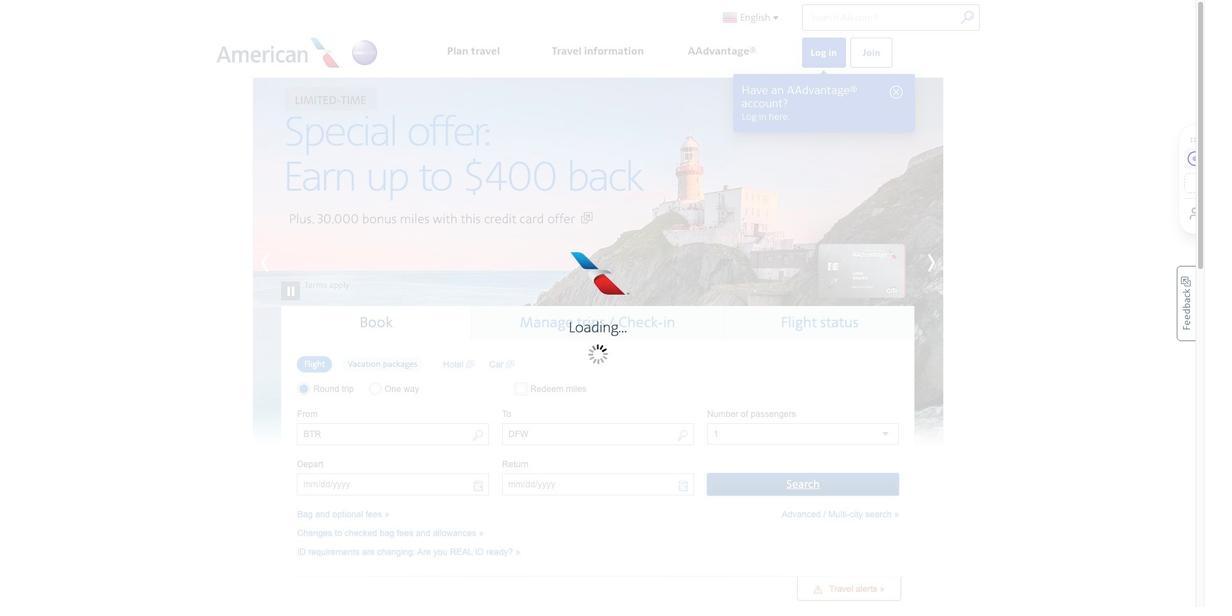 Task type: vqa. For each thing, say whether or not it's contained in the screenshot.
Economy
no



Task type: locate. For each thing, give the bounding box(es) containing it.
next slide image
[[887, 247, 943, 279]]

0 horizontal spatial city or airport text field
[[297, 424, 489, 446]]

city or airport text field up mm/dd/yyyy text field
[[297, 424, 489, 446]]

newpage image
[[466, 358, 474, 371], [506, 358, 514, 371]]

previous slide image
[[253, 247, 309, 279]]

tab
[[281, 306, 471, 341], [471, 306, 725, 341], [725, 306, 915, 341]]

1 tab from the left
[[281, 306, 471, 341]]

0 horizontal spatial newpage image
[[466, 358, 474, 371]]

leave feedback, opens external site in new window image
[[1177, 266, 1196, 341]]

1 city or airport text field from the left
[[297, 424, 489, 446]]

City or airport text field
[[297, 424, 489, 446], [502, 424, 694, 446]]

city or airport text field for 2nd search image from left
[[502, 424, 694, 446]]

1 horizontal spatial newpage image
[[506, 358, 514, 371]]

0 vertical spatial option group
[[297, 356, 431, 373]]

2 option group from the top
[[297, 383, 489, 396]]

city or airport text field up mm/dd/yyyy text box
[[502, 424, 694, 446]]

2 city or airport text field from the left
[[502, 424, 694, 446]]

None submit
[[707, 474, 899, 496]]

1 horizontal spatial city or airport text field
[[502, 424, 694, 446]]

0 horizontal spatial search image
[[472, 430, 484, 444]]

2 newpage image from the left
[[506, 358, 514, 371]]

mm/dd/yyyy text field
[[502, 474, 694, 496]]

mm/dd/yyyy text field
[[297, 474, 489, 496]]

3 tab from the left
[[725, 306, 915, 341]]

1 vertical spatial option group
[[297, 383, 489, 396]]

pause slideshow image
[[281, 263, 300, 300]]

option group
[[297, 356, 431, 373], [297, 383, 489, 396]]

2 search image from the left
[[677, 430, 689, 444]]

search image
[[472, 430, 484, 444], [677, 430, 689, 444]]

1 horizontal spatial search image
[[677, 430, 689, 444]]

tab list
[[281, 306, 915, 341]]



Task type: describe. For each thing, give the bounding box(es) containing it.
1 newpage image from the left
[[466, 358, 474, 371]]

american airlines image
[[560, 243, 636, 304]]

1 search image from the left
[[472, 430, 484, 444]]

city or airport text field for 1st search image from left
[[297, 424, 489, 446]]

2 tab from the left
[[471, 306, 725, 341]]

citi / aadvantage credit card. special offer: earn up to $400 back. plus, 30,000 bonus miles with this credit card offer. opens another site in a new window that may not meet accessibility guidelines. image
[[253, 78, 943, 451]]

1 option group from the top
[[297, 356, 431, 373]]



